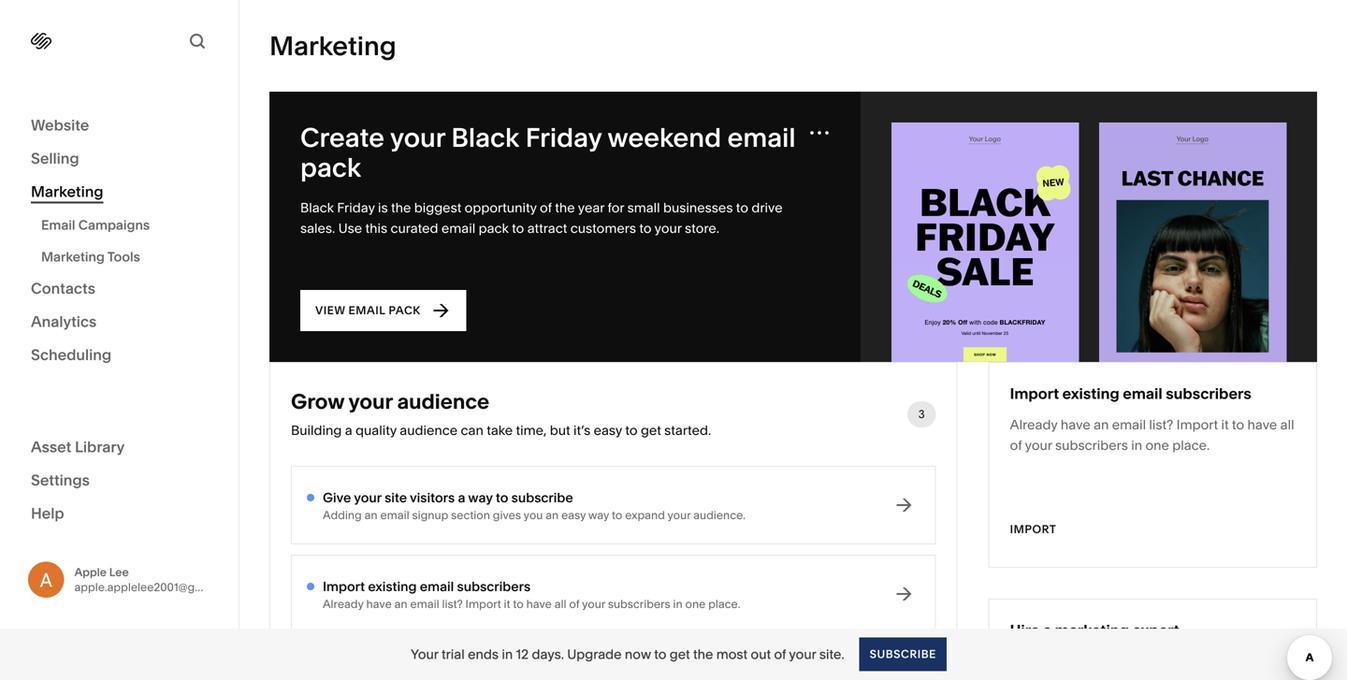 Task type: vqa. For each thing, say whether or not it's contained in the screenshot.
top the files
no



Task type: describe. For each thing, give the bounding box(es) containing it.
tools
[[107, 249, 140, 265]]

marketing for marketing
[[31, 183, 103, 201]]

contacts
[[31, 279, 95, 298]]

your trial ends in 12 days. upgrade now to get the most out of your site.
[[411, 647, 845, 663]]

scheduling link
[[31, 345, 208, 367]]

email
[[41, 217, 75, 233]]

settings
[[31, 471, 90, 490]]

subscribe button
[[860, 638, 947, 672]]

get
[[670, 647, 690, 663]]

marketing link
[[31, 182, 208, 204]]

asset
[[31, 438, 71, 456]]

trial
[[442, 647, 465, 663]]

your
[[411, 647, 439, 663]]

asset library
[[31, 438, 125, 456]]

apple lee apple.applelee2001@gmail.com
[[74, 566, 244, 594]]

scheduling
[[31, 346, 111, 364]]

of
[[775, 647, 787, 663]]

marketing for marketing tools
[[41, 249, 105, 265]]

email campaigns link
[[41, 209, 218, 241]]

email campaigns
[[41, 217, 150, 233]]

analytics link
[[31, 312, 208, 334]]



Task type: locate. For each thing, give the bounding box(es) containing it.
1 vertical spatial marketing
[[41, 249, 105, 265]]

most
[[717, 647, 748, 663]]

now
[[625, 647, 651, 663]]

help
[[31, 505, 64, 523]]

out
[[751, 647, 771, 663]]

help link
[[31, 504, 64, 524]]

marketing tools
[[41, 249, 140, 265]]

0 vertical spatial marketing
[[31, 183, 103, 201]]

ends
[[468, 647, 499, 663]]

library
[[75, 438, 125, 456]]

marketing
[[31, 183, 103, 201], [41, 249, 105, 265]]

marketing up contacts
[[41, 249, 105, 265]]

the
[[694, 647, 714, 663]]

your
[[789, 647, 817, 663]]

contacts link
[[31, 278, 208, 300]]

apple
[[74, 566, 107, 579]]

asset library link
[[31, 437, 208, 459]]

selling
[[31, 149, 79, 168]]

settings link
[[31, 470, 208, 492]]

website
[[31, 116, 89, 134]]

lee
[[109, 566, 129, 579]]

analytics
[[31, 313, 97, 331]]

to
[[654, 647, 667, 663]]

days.
[[532, 647, 564, 663]]

subscribe
[[870, 648, 937, 661]]

marketing tools link
[[41, 241, 218, 273]]

selling link
[[31, 148, 208, 170]]

in
[[502, 647, 513, 663]]

site.
[[820, 647, 845, 663]]

campaigns
[[78, 217, 150, 233]]

website link
[[31, 115, 208, 137]]

marketing up email
[[31, 183, 103, 201]]

12
[[516, 647, 529, 663]]

apple.applelee2001@gmail.com
[[74, 581, 244, 594]]

upgrade
[[567, 647, 622, 663]]



